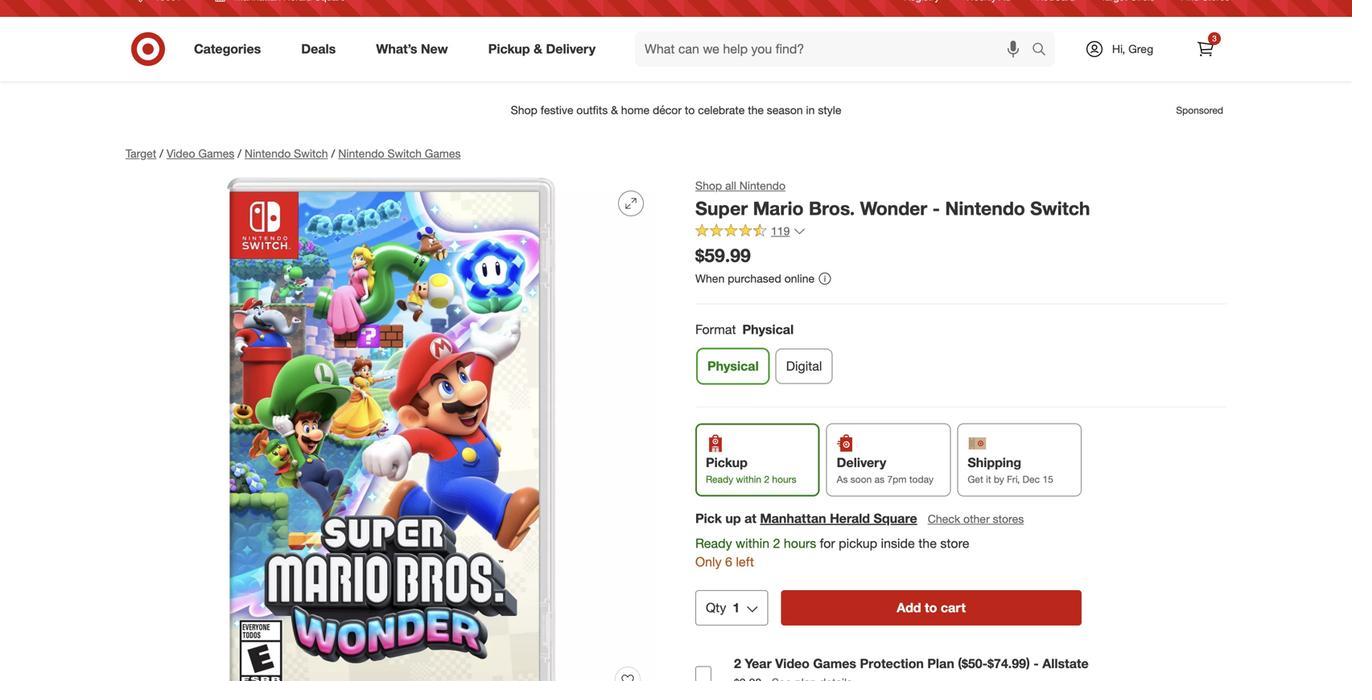 Task type: locate. For each thing, give the bounding box(es) containing it.
all
[[725, 179, 736, 193]]

What can we help you find? suggestions appear below search field
[[635, 31, 1036, 67]]

new
[[421, 41, 448, 57]]

video
[[167, 147, 195, 161], [775, 657, 810, 672]]

format
[[696, 322, 736, 338]]

it
[[986, 474, 992, 486]]

pickup
[[488, 41, 530, 57], [706, 455, 748, 471]]

7pm
[[888, 474, 907, 486]]

1 vertical spatial video
[[775, 657, 810, 672]]

2 left 'year'
[[734, 657, 741, 672]]

$59.99
[[696, 245, 751, 267]]

physical down format physical
[[708, 358, 759, 374]]

ready up the pick
[[706, 474, 734, 486]]

within inside ready within 2 hours for pickup inside the store only 6 left
[[736, 536, 770, 552]]

greg
[[1129, 42, 1154, 56]]

ready inside ready within 2 hours for pickup inside the store only 6 left
[[696, 536, 732, 552]]

as
[[837, 474, 848, 486]]

pickup & delivery
[[488, 41, 596, 57]]

1 horizontal spatial video
[[775, 657, 810, 672]]

switch inside shop all nintendo super mario bros. wonder - nintendo switch
[[1031, 197, 1091, 220]]

1 horizontal spatial 2
[[764, 474, 770, 486]]

switch for games
[[388, 147, 422, 161]]

add to cart
[[897, 601, 966, 616]]

delivery up soon on the right
[[837, 455, 887, 471]]

inside
[[881, 536, 915, 552]]

pickup left &
[[488, 41, 530, 57]]

- right $74.99)
[[1034, 657, 1039, 672]]

target link
[[126, 147, 156, 161]]

0 vertical spatial pickup
[[488, 41, 530, 57]]

ready up only
[[696, 536, 732, 552]]

2 horizontal spatial /
[[331, 147, 335, 161]]

1 horizontal spatial -
[[1034, 657, 1039, 672]]

physical link
[[697, 349, 769, 384]]

group
[[694, 321, 1227, 391]]

0 horizontal spatial delivery
[[546, 41, 596, 57]]

delivery as soon as 7pm today
[[837, 455, 934, 486]]

soon
[[851, 474, 872, 486]]

only
[[696, 555, 722, 570]]

0 horizontal spatial 2
[[734, 657, 741, 672]]

by
[[994, 474, 1005, 486]]

2 horizontal spatial 2
[[773, 536, 780, 552]]

hours inside pickup ready within 2 hours
[[772, 474, 797, 486]]

pickup for ready
[[706, 455, 748, 471]]

nintendo switch games link
[[338, 147, 461, 161]]

left
[[736, 555, 754, 570]]

delivery
[[546, 41, 596, 57], [837, 455, 887, 471]]

games
[[198, 147, 234, 161], [425, 147, 461, 161], [813, 657, 857, 672]]

to
[[925, 601, 937, 616]]

None checkbox
[[696, 667, 712, 682]]

/ right video games link on the left of page
[[238, 147, 241, 161]]

manhattan
[[760, 511, 827, 527]]

as
[[875, 474, 885, 486]]

dec
[[1023, 474, 1040, 486]]

($50-
[[958, 657, 988, 672]]

pickup & delivery link
[[475, 31, 616, 67]]

1
[[733, 601, 740, 616]]

shipping
[[968, 455, 1022, 471]]

/ right nintendo switch "link"
[[331, 147, 335, 161]]

0 vertical spatial delivery
[[546, 41, 596, 57]]

3 link
[[1188, 31, 1224, 67]]

1 horizontal spatial pickup
[[706, 455, 748, 471]]

video right the "target"
[[167, 147, 195, 161]]

1 vertical spatial 2
[[773, 536, 780, 552]]

target / video games / nintendo switch / nintendo switch games
[[126, 147, 461, 161]]

0 horizontal spatial games
[[198, 147, 234, 161]]

1 vertical spatial hours
[[784, 536, 816, 552]]

1 vertical spatial -
[[1034, 657, 1039, 672]]

year
[[745, 657, 772, 672]]

shipping get it by fri, dec 15
[[968, 455, 1054, 486]]

other
[[964, 512, 990, 526]]

pickup inside pickup ready within 2 hours
[[706, 455, 748, 471]]

format physical
[[696, 322, 794, 338]]

0 horizontal spatial pickup
[[488, 41, 530, 57]]

hours up manhattan
[[772, 474, 797, 486]]

2 down manhattan
[[773, 536, 780, 552]]

hours
[[772, 474, 797, 486], [784, 536, 816, 552]]

0 horizontal spatial /
[[160, 147, 163, 161]]

pickup up up
[[706, 455, 748, 471]]

1 vertical spatial delivery
[[837, 455, 887, 471]]

switch
[[294, 147, 328, 161], [388, 147, 422, 161], [1031, 197, 1091, 220]]

0 horizontal spatial switch
[[294, 147, 328, 161]]

square
[[874, 511, 918, 527]]

2 horizontal spatial switch
[[1031, 197, 1091, 220]]

0 horizontal spatial video
[[167, 147, 195, 161]]

check
[[928, 512, 961, 526]]

119
[[771, 224, 790, 238]]

ready
[[706, 474, 734, 486], [696, 536, 732, 552]]

hours down pick up at manhattan herald square
[[784, 536, 816, 552]]

switch for super
[[1031, 197, 1091, 220]]

0 vertical spatial within
[[736, 474, 762, 486]]

2
[[764, 474, 770, 486], [773, 536, 780, 552], [734, 657, 741, 672]]

1 / from the left
[[160, 147, 163, 161]]

2 up manhattan
[[764, 474, 770, 486]]

delivery right &
[[546, 41, 596, 57]]

0 horizontal spatial -
[[933, 197, 940, 220]]

/ right target link
[[160, 147, 163, 161]]

within up at
[[736, 474, 762, 486]]

0 vertical spatial hours
[[772, 474, 797, 486]]

1 horizontal spatial switch
[[388, 147, 422, 161]]

pick up at manhattan herald square
[[696, 511, 918, 527]]

1 vertical spatial ready
[[696, 536, 732, 552]]

1 vertical spatial pickup
[[706, 455, 748, 471]]

1 vertical spatial within
[[736, 536, 770, 552]]

within
[[736, 474, 762, 486], [736, 536, 770, 552]]

2 horizontal spatial games
[[813, 657, 857, 672]]

pickup for &
[[488, 41, 530, 57]]

the
[[919, 536, 937, 552]]

video for /
[[167, 147, 195, 161]]

add to cart button
[[781, 591, 1082, 626]]

2 vertical spatial 2
[[734, 657, 741, 672]]

0 vertical spatial 2
[[764, 474, 770, 486]]

shop all nintendo super mario bros. wonder - nintendo switch
[[696, 179, 1091, 220]]

video right 'year'
[[775, 657, 810, 672]]

2 within from the top
[[736, 536, 770, 552]]

0 vertical spatial ready
[[706, 474, 734, 486]]

0 vertical spatial video
[[167, 147, 195, 161]]

0 vertical spatial -
[[933, 197, 940, 220]]

plan
[[928, 657, 955, 672]]

mario
[[753, 197, 804, 220]]

group containing format
[[694, 321, 1227, 391]]

-
[[933, 197, 940, 220], [1034, 657, 1039, 672]]

deals link
[[288, 31, 356, 67]]

games for 2
[[813, 657, 857, 672]]

6
[[725, 555, 733, 570]]

1 horizontal spatial delivery
[[837, 455, 887, 471]]

2 inside pickup ready within 2 hours
[[764, 474, 770, 486]]

2 inside ready within 2 hours for pickup inside the store only 6 left
[[773, 536, 780, 552]]

1 within from the top
[[736, 474, 762, 486]]

pick
[[696, 511, 722, 527]]

physical up 'physical' link
[[743, 322, 794, 338]]

video for year
[[775, 657, 810, 672]]

today
[[910, 474, 934, 486]]

within up left
[[736, 536, 770, 552]]

- right wonder
[[933, 197, 940, 220]]

delivery inside 'delivery as soon as 7pm today'
[[837, 455, 887, 471]]

shop
[[696, 179, 722, 193]]

up
[[726, 511, 741, 527]]

nintendo
[[245, 147, 291, 161], [338, 147, 384, 161], [740, 179, 786, 193], [945, 197, 1025, 220]]

super mario bros. wonder - nintendo switch, 1 of 15 image
[[126, 178, 657, 682]]

super
[[696, 197, 748, 220]]

when purchased online
[[696, 272, 815, 286]]

advertisement region
[[113, 91, 1240, 130]]

herald
[[830, 511, 870, 527]]

what's new
[[376, 41, 448, 57]]

1 horizontal spatial /
[[238, 147, 241, 161]]

3
[[1213, 33, 1217, 43]]



Task type: vqa. For each thing, say whether or not it's contained in the screenshot.
shop all link related to College Deals
no



Task type: describe. For each thing, give the bounding box(es) containing it.
search
[[1025, 43, 1064, 58]]

ready inside pickup ready within 2 hours
[[706, 474, 734, 486]]

for
[[820, 536, 835, 552]]

qty
[[706, 601, 726, 616]]

get
[[968, 474, 984, 486]]

video games link
[[167, 147, 234, 161]]

hi,
[[1113, 42, 1126, 56]]

1 vertical spatial physical
[[708, 358, 759, 374]]

store
[[941, 536, 970, 552]]

purchased
[[728, 272, 782, 286]]

119 link
[[696, 224, 806, 242]]

2 year video games protection plan ($50-$74.99) - allstate
[[734, 657, 1089, 672]]

stores
[[993, 512, 1024, 526]]

deals
[[301, 41, 336, 57]]

&
[[534, 41, 543, 57]]

target
[[126, 147, 156, 161]]

pickup ready within 2 hours
[[706, 455, 797, 486]]

add
[[897, 601, 921, 616]]

protection
[[860, 657, 924, 672]]

$74.99)
[[988, 657, 1030, 672]]

bros.
[[809, 197, 855, 220]]

nintendo switch link
[[245, 147, 328, 161]]

at
[[745, 511, 757, 527]]

delivery inside pickup & delivery link
[[546, 41, 596, 57]]

ready within 2 hours for pickup inside the store only 6 left
[[696, 536, 970, 570]]

within inside pickup ready within 2 hours
[[736, 474, 762, 486]]

check other stores button
[[927, 511, 1025, 528]]

0 vertical spatial physical
[[743, 322, 794, 338]]

digital link
[[776, 349, 833, 384]]

qty 1
[[706, 601, 740, 616]]

categories
[[194, 41, 261, 57]]

search button
[[1025, 31, 1064, 70]]

when
[[696, 272, 725, 286]]

- inside shop all nintendo super mario bros. wonder - nintendo switch
[[933, 197, 940, 220]]

games for target
[[198, 147, 234, 161]]

hours inside ready within 2 hours for pickup inside the store only 6 left
[[784, 536, 816, 552]]

1 horizontal spatial games
[[425, 147, 461, 161]]

3 / from the left
[[331, 147, 335, 161]]

2 / from the left
[[238, 147, 241, 161]]

wonder
[[860, 197, 928, 220]]

hi, greg
[[1113, 42, 1154, 56]]

categories link
[[180, 31, 281, 67]]

what's new link
[[362, 31, 468, 67]]

online
[[785, 272, 815, 286]]

pickup
[[839, 536, 878, 552]]

manhattan herald square button
[[760, 510, 918, 528]]

fri,
[[1007, 474, 1020, 486]]

digital
[[786, 358, 822, 374]]

allstate
[[1043, 657, 1089, 672]]

what's
[[376, 41, 417, 57]]

15
[[1043, 474, 1054, 486]]

check other stores
[[928, 512, 1024, 526]]

cart
[[941, 601, 966, 616]]



